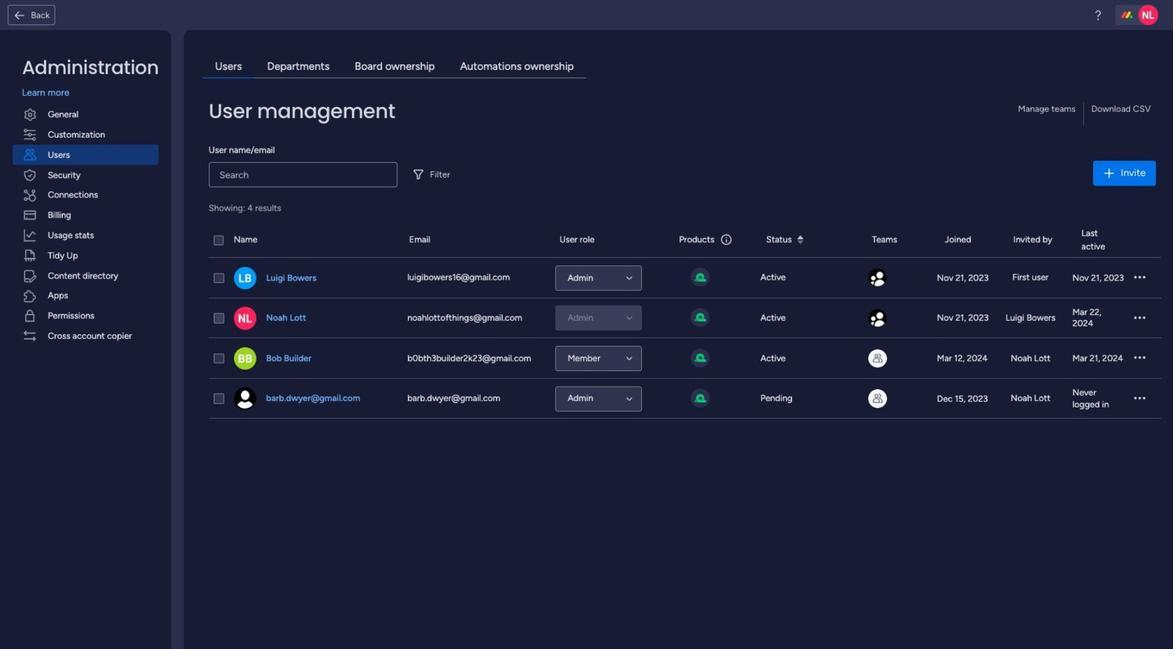 Task type: locate. For each thing, give the bounding box(es) containing it.
0 vertical spatial noah lott image
[[1139, 5, 1159, 25]]

add or edit team image
[[869, 269, 887, 288], [869, 309, 887, 328]]

Search text field
[[209, 162, 397, 187]]

2 vertical spatial v2 ellipsis image
[[1135, 393, 1146, 405]]

1 add or edit team image from the top
[[869, 349, 887, 368]]

add or edit team image for v2 ellipsis image for barb.dwyer@gmail.com icon
[[869, 390, 887, 408]]

2 add or edit team image from the top
[[869, 390, 887, 408]]

noah lott image right help icon on the top right of the page
[[1139, 5, 1159, 25]]

0 vertical spatial add or edit team image
[[869, 269, 887, 288]]

1 add or edit team image from the top
[[869, 269, 887, 288]]

0 vertical spatial v2 ellipsis image
[[1135, 272, 1146, 284]]

add or edit team image
[[869, 349, 887, 368], [869, 390, 887, 408]]

0 vertical spatial add or edit team image
[[869, 349, 887, 368]]

noah lott image down 'luigi bowers' icon
[[234, 307, 257, 330]]

4 row from the top
[[209, 339, 1162, 379]]

v2 ellipsis image for barb.dwyer@gmail.com icon
[[1135, 393, 1146, 405]]

1 vertical spatial add or edit team image
[[869, 309, 887, 328]]

1 vertical spatial v2 ellipsis image
[[1135, 353, 1146, 365]]

1 v2 ellipsis image from the top
[[1135, 272, 1146, 284]]

noah lott image
[[1139, 5, 1159, 25], [234, 307, 257, 330]]

2 row from the top
[[209, 258, 1162, 298]]

grid
[[209, 223, 1162, 637]]

1 vertical spatial add or edit team image
[[869, 390, 887, 408]]

1 horizontal spatial noah lott image
[[1139, 5, 1159, 25]]

v2 ellipsis image for 'luigi bowers' icon
[[1135, 272, 1146, 284]]

3 v2 ellipsis image from the top
[[1135, 393, 1146, 405]]

add or edit team image for v2 ellipsis image associated with "bob builder" icon
[[869, 349, 887, 368]]

row
[[209, 223, 1162, 258], [209, 258, 1162, 298], [209, 298, 1162, 339], [209, 339, 1162, 379], [209, 379, 1162, 419]]

help image
[[1092, 9, 1105, 21]]

1 vertical spatial noah lott image
[[234, 307, 257, 330]]

2 v2 ellipsis image from the top
[[1135, 353, 1146, 365]]

3 row from the top
[[209, 298, 1162, 339]]

row group
[[209, 258, 1162, 419]]

v2 ellipsis image
[[1135, 272, 1146, 284], [1135, 353, 1146, 365], [1135, 393, 1146, 405]]



Task type: vqa. For each thing, say whether or not it's contained in the screenshot.
2nd v2 ellipsis image from the top
yes



Task type: describe. For each thing, give the bounding box(es) containing it.
bob builder image
[[234, 347, 257, 370]]

1 row from the top
[[209, 223, 1162, 258]]

luigi bowers image
[[234, 267, 257, 290]]

v2 ellipsis image
[[1135, 313, 1146, 325]]

5 row from the top
[[209, 379, 1162, 419]]

barb.dwyer@gmail.com image
[[234, 388, 257, 410]]

2 add or edit team image from the top
[[869, 309, 887, 328]]

0 horizontal spatial noah lott image
[[234, 307, 257, 330]]

back to workspace image
[[13, 9, 26, 21]]

v2 ellipsis image for "bob builder" icon
[[1135, 353, 1146, 365]]



